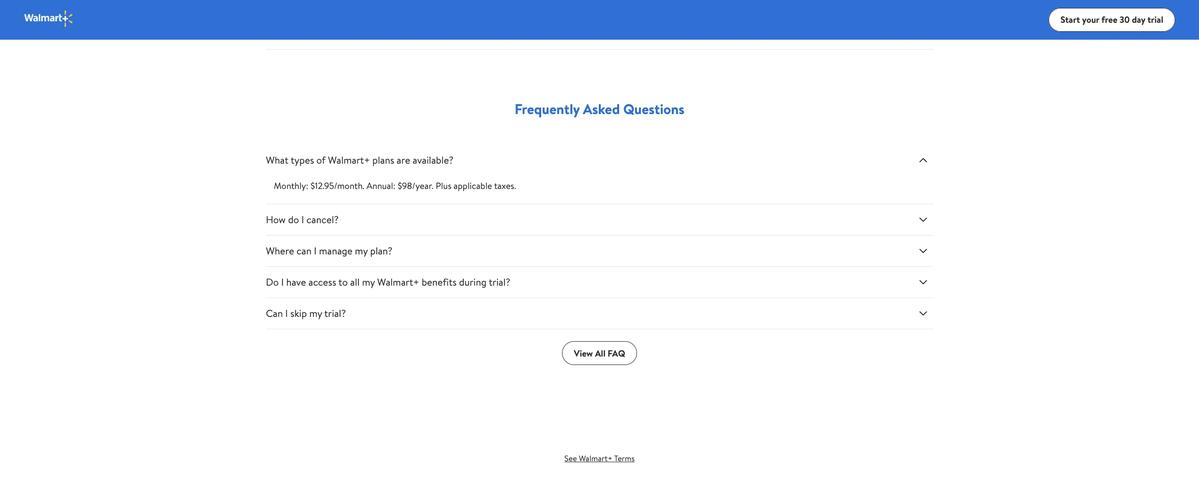 Task type: vqa. For each thing, say whether or not it's contained in the screenshot.
Report for Report suspected stolen goods (to CA Attorney General)
no



Task type: describe. For each thing, give the bounding box(es) containing it.
applicable
[[454, 180, 492, 192]]

see walmart+ terms
[[565, 453, 635, 464]]

walmart+ inside see walmart+ terms button
[[579, 453, 613, 464]]

frequently asked questions
[[515, 99, 685, 119]]

benefits
[[422, 276, 457, 289]]

what types of walmart+ plans are available? image
[[918, 155, 930, 166]]

available?
[[413, 154, 454, 167]]

of
[[317, 154, 326, 167]]

start your free 30 day trial button
[[1049, 8, 1176, 32]]

0 vertical spatial trial?
[[489, 276, 511, 289]]

0 vertical spatial walmart+
[[328, 154, 370, 167]]

do i have access to all my walmart+ benefits during trial? image
[[918, 277, 930, 289]]

free
[[1102, 13, 1118, 26]]

where can i manage my plan? image
[[918, 245, 930, 257]]

i right do
[[281, 276, 284, 289]]

where
[[266, 244, 294, 258]]

w+ image
[[24, 10, 74, 28]]

do
[[266, 276, 279, 289]]

i left 'skip'
[[285, 307, 288, 320]]

frequently
[[515, 99, 580, 119]]

what types of walmart+ plans are available?
[[266, 154, 454, 167]]

plans
[[373, 154, 394, 167]]

can
[[297, 244, 312, 258]]

terms
[[615, 453, 635, 464]]

$12.95/month.
[[311, 180, 365, 192]]

taxes.
[[494, 180, 516, 192]]

1 vertical spatial my
[[362, 276, 375, 289]]

cancel?
[[307, 213, 339, 227]]

do
[[288, 213, 299, 227]]

see walmart+ terms button
[[553, 449, 647, 469]]

monthly:
[[274, 180, 309, 192]]

see
[[565, 453, 577, 464]]

to
[[339, 276, 348, 289]]

types
[[291, 154, 314, 167]]

2 vertical spatial my
[[309, 307, 322, 320]]

i right 'do'
[[302, 213, 304, 227]]



Task type: locate. For each thing, give the bounding box(es) containing it.
start
[[1061, 13, 1081, 26]]

i
[[302, 213, 304, 227], [314, 244, 317, 258], [281, 276, 284, 289], [285, 307, 288, 320]]

day
[[1133, 13, 1146, 26]]

1 vertical spatial trial?
[[325, 307, 346, 320]]

all
[[595, 348, 606, 360]]

my right 'skip'
[[309, 307, 322, 320]]

monthly: $12.95/month. annual: $98/year. plus applicable taxes.
[[274, 180, 516, 192]]

what
[[266, 154, 289, 167]]

my
[[355, 244, 368, 258], [362, 276, 375, 289], [309, 307, 322, 320]]

do i have access to all my walmart+ benefits during trial?
[[266, 276, 511, 289]]

where can i manage my plan?
[[266, 244, 393, 258]]

walmart+ down plan?
[[377, 276, 419, 289]]

start your free 30 day trial
[[1061, 13, 1164, 26]]

plan?
[[370, 244, 393, 258]]

trial? down to
[[325, 307, 346, 320]]

manage
[[319, 244, 353, 258]]

walmart+
[[328, 154, 370, 167], [377, 276, 419, 289], [579, 453, 613, 464]]

trial? right during
[[489, 276, 511, 289]]

$98/year.
[[398, 180, 434, 192]]

2 horizontal spatial walmart+
[[579, 453, 613, 464]]

annual:
[[367, 180, 396, 192]]

access
[[309, 276, 336, 289]]

how do i cancel?
[[266, 213, 339, 227]]

are
[[397, 154, 410, 167]]

plus
[[436, 180, 452, 192]]

during
[[459, 276, 487, 289]]

0 horizontal spatial walmart+
[[328, 154, 370, 167]]

walmart+ right of
[[328, 154, 370, 167]]

1 horizontal spatial trial?
[[489, 276, 511, 289]]

i right "can"
[[314, 244, 317, 258]]

skip
[[291, 307, 307, 320]]

my right all
[[362, 276, 375, 289]]

faq
[[608, 348, 626, 360]]

your
[[1083, 13, 1100, 26]]

can i skip my trial?
[[266, 307, 346, 320]]

view all faq link
[[562, 342, 638, 366]]

can i skip my trial? image
[[918, 308, 930, 320]]

30
[[1120, 13, 1130, 26]]

all
[[350, 276, 360, 289]]

my left plan?
[[355, 244, 368, 258]]

how do i cancel? image
[[918, 214, 930, 226]]

questions
[[624, 99, 685, 119]]

have
[[286, 276, 306, 289]]

trial
[[1148, 13, 1164, 26]]

trial?
[[489, 276, 511, 289], [325, 307, 346, 320]]

0 horizontal spatial trial?
[[325, 307, 346, 320]]

0 vertical spatial my
[[355, 244, 368, 258]]

2 vertical spatial walmart+
[[579, 453, 613, 464]]

1 horizontal spatial walmart+
[[377, 276, 419, 289]]

asked
[[583, 99, 620, 119]]

walmart+ right see
[[579, 453, 613, 464]]

1 vertical spatial walmart+
[[377, 276, 419, 289]]

how
[[266, 213, 286, 227]]

view
[[574, 348, 593, 360]]

view all faq
[[574, 348, 626, 360]]

can
[[266, 307, 283, 320]]



